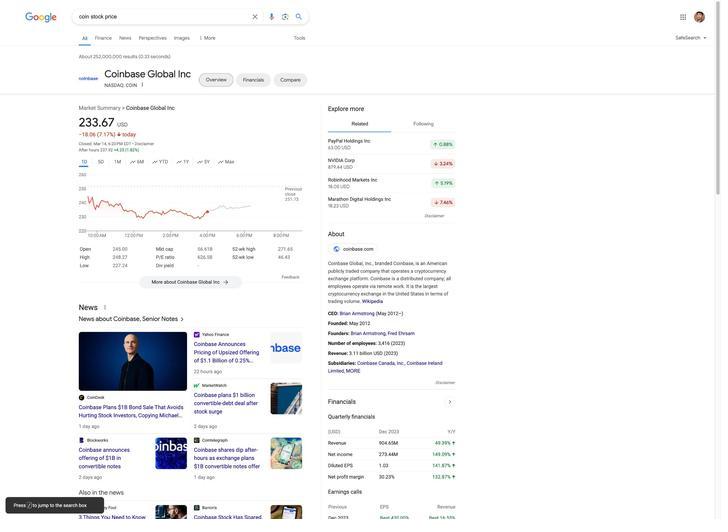 Task type: vqa. For each thing, say whether or not it's contained in the screenshot.
section
yes



Task type: locate. For each thing, give the bounding box(es) containing it.
more options image
[[140, 82, 145, 87]]

up by 141.87% element
[[433, 463, 456, 468]]

group
[[79, 157, 302, 169]]

search by voice image
[[268, 13, 276, 21]]

heading
[[105, 68, 191, 80], [328, 105, 456, 113], [328, 230, 456, 238], [194, 340, 264, 365], [194, 391, 264, 416], [79, 403, 187, 420], [79, 446, 149, 471], [194, 446, 264, 471], [79, 489, 297, 497], [79, 513, 149, 519], [194, 513, 264, 519]]

1 year element
[[177, 158, 189, 166]]

up by 49.39% element
[[435, 440, 456, 446]]

down by 7.17% element
[[97, 131, 121, 138]]

section
[[321, 103, 456, 519]]

tab panel
[[328, 135, 456, 212]]

up by 132.87% element
[[433, 474, 456, 480]]

navigation
[[0, 30, 715, 50]]

None search field
[[0, 8, 309, 24]]

tab list
[[79, 68, 456, 89]]



Task type: describe. For each thing, give the bounding box(es) containing it.
year to date element
[[152, 158, 168, 166]]

up by 149.09% element
[[433, 452, 456, 457]]

google image
[[25, 12, 57, 23]]

5 years element
[[197, 158, 210, 166]]

thumbnail image for coinbase global inc image
[[79, 77, 98, 80]]

more options image
[[139, 81, 146, 88]]

Search text field
[[79, 13, 247, 21]]

6 months element
[[130, 158, 144, 166]]

search by image image
[[281, 13, 290, 21]]



